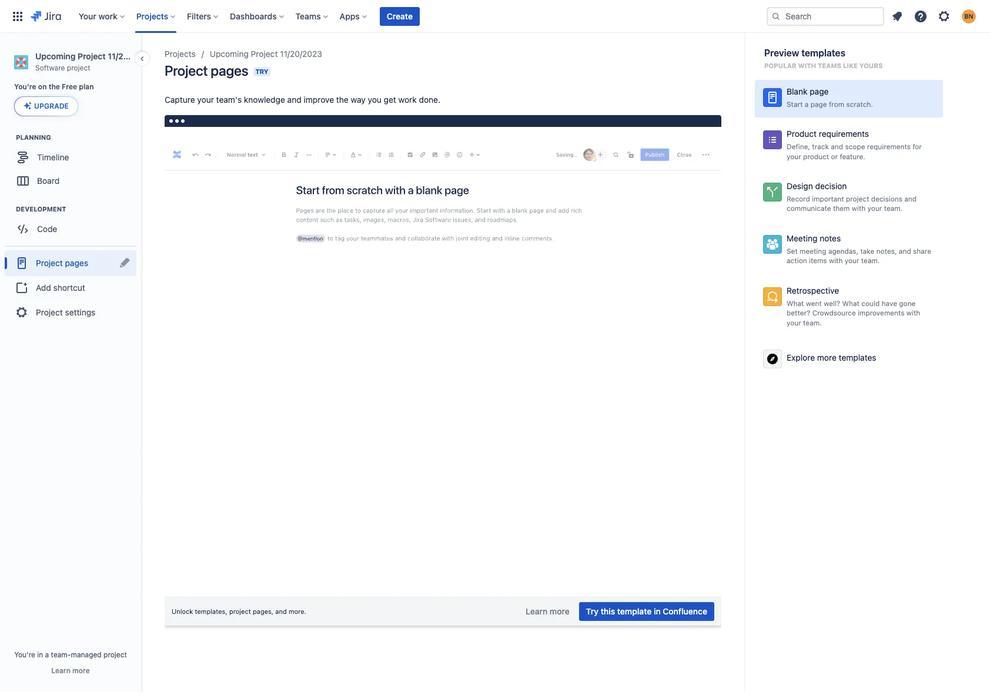 Task type: vqa. For each thing, say whether or not it's contained in the screenshot.
top first
no



Task type: describe. For each thing, give the bounding box(es) containing it.
with inside meeting notes set meeting agendas, take notes, and share action items with your team.
[[829, 257, 843, 265]]

your profile and settings image
[[962, 9, 976, 23]]

project inside upcoming project 11/20/2023 software project
[[78, 51, 106, 61]]

improve
[[304, 95, 334, 105]]

meeting notes image
[[766, 238, 780, 252]]

record
[[787, 195, 810, 203]]

decisions
[[871, 195, 903, 203]]

your work
[[79, 11, 117, 21]]

notifications image
[[890, 9, 905, 23]]

project settings
[[36, 308, 95, 318]]

product requirements define, track and scope requirements for your product or feature.
[[787, 129, 922, 161]]

track
[[812, 142, 829, 151]]

unlock templates, project pages, and more.
[[172, 608, 306, 616]]

improvements
[[858, 309, 905, 318]]

with inside the preview templates popular with teams like yours
[[798, 62, 816, 69]]

teams
[[296, 11, 321, 21]]

templates inside the preview templates popular with teams like yours
[[802, 48, 846, 58]]

confluence
[[663, 607, 708, 617]]

add shortcut button
[[5, 277, 136, 300]]

gone
[[899, 299, 916, 308]]

explore
[[787, 353, 815, 363]]

your
[[79, 11, 96, 21]]

appswitcher icon image
[[11, 9, 25, 23]]

preview
[[765, 48, 799, 58]]

in inside button
[[654, 607, 661, 617]]

upcoming for upcoming project 11/20/2023
[[210, 49, 249, 59]]

create
[[387, 11, 413, 21]]

upcoming project 11/20/2023
[[210, 49, 322, 59]]

team. inside design decision record important project decisions and communicate them with your team.
[[884, 204, 903, 213]]

important
[[812, 195, 844, 203]]

try
[[256, 68, 268, 75]]

try
[[586, 607, 599, 617]]

a inside blank page start a page from scratch.
[[805, 100, 809, 109]]

you're for you're on the free plan
[[14, 82, 36, 91]]

planning
[[16, 134, 51, 141]]

set
[[787, 247, 798, 256]]

you're in a team-managed project
[[14, 651, 127, 660]]

create button
[[380, 7, 420, 26]]

dashboards
[[230, 11, 277, 21]]

unlock
[[172, 608, 193, 616]]

work inside dropdown button
[[98, 11, 117, 21]]

more inside explore more templates button
[[817, 353, 837, 363]]

you're for you're in a team-managed project
[[14, 651, 35, 660]]

apps
[[340, 11, 360, 21]]

went
[[806, 299, 822, 308]]

try this template in confluence
[[586, 607, 708, 617]]

project pages link
[[5, 251, 136, 277]]

filters button
[[184, 7, 223, 26]]

0 horizontal spatial project pages
[[36, 258, 88, 268]]

dashboards button
[[226, 7, 289, 26]]

like
[[843, 62, 858, 69]]

1 vertical spatial learn more
[[51, 667, 90, 676]]

and inside meeting notes set meeting agendas, take notes, and share action items with your team.
[[899, 247, 911, 256]]

team-
[[51, 651, 71, 660]]

11/20/2023 for upcoming project 11/20/2023 software project
[[108, 51, 152, 61]]

and for scope
[[831, 142, 843, 151]]

your inside meeting notes set meeting agendas, take notes, and share action items with your team.
[[845, 257, 860, 265]]

yours
[[860, 62, 883, 69]]

product
[[787, 129, 817, 139]]

projects link
[[165, 47, 196, 61]]

team. for meeting notes
[[862, 257, 880, 265]]

share
[[913, 247, 932, 256]]

your inside product requirements define, track and scope requirements for your product or feature.
[[787, 152, 801, 161]]

banner containing your work
[[0, 0, 990, 33]]

development
[[16, 205, 66, 213]]

notes,
[[877, 247, 897, 256]]

shortcut
[[53, 283, 85, 293]]

from
[[829, 100, 845, 109]]

knowledge
[[244, 95, 285, 105]]

you're on the free plan
[[14, 82, 94, 91]]

scratch.
[[847, 100, 873, 109]]

retrospective
[[787, 286, 839, 296]]

1 horizontal spatial learn more
[[526, 607, 570, 617]]

your left "team's"
[[197, 95, 214, 105]]

apps button
[[336, 7, 372, 26]]

add
[[36, 283, 51, 293]]

with inside retrospective what went well? what could have gone better? crowdsource improvements with your team.
[[907, 309, 921, 318]]

1 horizontal spatial work
[[398, 95, 417, 105]]

product requirements image
[[766, 133, 780, 147]]

timeline
[[37, 152, 69, 162]]

more.
[[289, 608, 306, 616]]

meeting
[[787, 234, 818, 244]]

1 vertical spatial more
[[550, 607, 570, 617]]

capture
[[165, 95, 195, 105]]

preview templates popular with teams like yours
[[765, 48, 883, 69]]

timeline link
[[6, 146, 135, 170]]

team's
[[216, 95, 242, 105]]

scope
[[845, 142, 865, 151]]

could
[[862, 299, 880, 308]]

1 vertical spatial requirements
[[867, 142, 911, 151]]

retrospective what went well? what could have gone better? crowdsource improvements with your team.
[[787, 286, 921, 328]]

retrospective image
[[766, 290, 780, 304]]

0 horizontal spatial a
[[45, 651, 49, 660]]

learn for "learn more" button to the left
[[51, 667, 70, 676]]

settings
[[65, 308, 95, 318]]

notes
[[820, 234, 841, 244]]

blank
[[787, 86, 808, 96]]

1 horizontal spatial learn more button
[[519, 603, 577, 622]]

upgrade
[[34, 102, 69, 111]]

help image
[[914, 9, 928, 23]]

project left pages, at the bottom
[[229, 608, 251, 616]]

0 horizontal spatial pages
[[65, 258, 88, 268]]

communicate
[[787, 204, 831, 213]]

1 vertical spatial page
[[811, 100, 827, 109]]

development group
[[6, 205, 141, 245]]

projects for "projects" popup button
[[136, 11, 168, 21]]



Task type: locate. For each thing, give the bounding box(es) containing it.
project up add
[[36, 258, 63, 268]]

1 vertical spatial projects
[[165, 49, 196, 59]]

work right "get"
[[398, 95, 417, 105]]

capture your team's knowledge and improve the way you get work done.
[[165, 95, 440, 105]]

project down add
[[36, 308, 63, 318]]

pages,
[[253, 608, 274, 616]]

you
[[368, 95, 382, 105]]

your inside design decision record important project decisions and communicate them with your team.
[[868, 204, 882, 213]]

your inside retrospective what went well? what could have gone better? crowdsource improvements with your team.
[[787, 319, 801, 328]]

in
[[654, 607, 661, 617], [37, 651, 43, 660]]

learn for right "learn more" button
[[526, 607, 548, 617]]

page left from
[[811, 100, 827, 109]]

0 vertical spatial pages
[[211, 62, 248, 79]]

search image
[[772, 11, 781, 21]]

requirements up scope
[[819, 129, 869, 139]]

well?
[[824, 299, 840, 308]]

templates up teams
[[802, 48, 846, 58]]

with
[[798, 62, 816, 69], [852, 204, 866, 213], [829, 257, 843, 265], [907, 309, 921, 318]]

learn more left try
[[526, 607, 570, 617]]

try this template in confluence button
[[579, 603, 715, 622]]

1 horizontal spatial team.
[[862, 257, 880, 265]]

0 vertical spatial in
[[654, 607, 661, 617]]

1 horizontal spatial more
[[550, 607, 570, 617]]

0 vertical spatial team.
[[884, 204, 903, 213]]

projects for projects link
[[165, 49, 196, 59]]

0 vertical spatial the
[[49, 82, 60, 91]]

project pages
[[165, 62, 248, 79], [36, 258, 88, 268]]

learn
[[526, 607, 548, 617], [51, 667, 70, 676]]

1 you're from the top
[[14, 82, 36, 91]]

1 horizontal spatial a
[[805, 100, 809, 109]]

development image
[[2, 203, 16, 217]]

and inside design decision record important project decisions and communicate them with your team.
[[905, 195, 917, 203]]

learn left try
[[526, 607, 548, 617]]

you're left on
[[14, 82, 36, 91]]

you're
[[14, 82, 36, 91], [14, 651, 35, 660]]

1 vertical spatial in
[[37, 651, 43, 660]]

1 vertical spatial learn
[[51, 667, 70, 676]]

projects button
[[133, 7, 180, 26]]

more down managed
[[72, 667, 90, 676]]

1 horizontal spatial upcoming
[[210, 49, 249, 59]]

work right your
[[98, 11, 117, 21]]

1 horizontal spatial pages
[[211, 62, 248, 79]]

group containing project pages
[[5, 246, 136, 330]]

template
[[617, 607, 652, 617]]

0 vertical spatial learn
[[526, 607, 548, 617]]

0 vertical spatial a
[[805, 100, 809, 109]]

2 horizontal spatial team.
[[884, 204, 903, 213]]

learn more button down you're in a team-managed project
[[51, 667, 90, 676]]

0 horizontal spatial 11/20/2023
[[108, 51, 152, 61]]

page right blank
[[810, 86, 829, 96]]

1 horizontal spatial 11/20/2023
[[280, 49, 322, 59]]

feature.
[[840, 152, 866, 161]]

define,
[[787, 142, 810, 151]]

with left teams
[[798, 62, 816, 69]]

0 horizontal spatial the
[[49, 82, 60, 91]]

project up the plan
[[67, 63, 90, 72]]

1 vertical spatial work
[[398, 95, 417, 105]]

upcoming inside upcoming project 11/20/2023 link
[[210, 49, 249, 59]]

items
[[809, 257, 827, 265]]

11/20/2023 down "projects" popup button
[[108, 51, 152, 61]]

0 horizontal spatial in
[[37, 651, 43, 660]]

group
[[5, 246, 136, 330]]

project up them
[[846, 195, 870, 203]]

0 vertical spatial requirements
[[819, 129, 869, 139]]

the
[[49, 82, 60, 91], [336, 95, 349, 105]]

0 horizontal spatial more
[[72, 667, 90, 676]]

and left more. on the left of page
[[275, 608, 287, 616]]

0 vertical spatial templates
[[802, 48, 846, 58]]

design decision record important project decisions and communicate them with your team.
[[787, 181, 917, 213]]

software
[[35, 63, 65, 72]]

board link
[[6, 170, 135, 193]]

code link
[[6, 218, 135, 241]]

free
[[62, 82, 77, 91]]

and inside product requirements define, track and scope requirements for your product or feature.
[[831, 142, 843, 151]]

project pages up add shortcut
[[36, 258, 88, 268]]

them
[[833, 204, 850, 213]]

planning image
[[2, 131, 16, 145]]

way
[[351, 95, 366, 105]]

project pages down projects link
[[165, 62, 248, 79]]

project up try
[[251, 49, 278, 59]]

11/20/2023 inside upcoming project 11/20/2023 software project
[[108, 51, 152, 61]]

0 vertical spatial you're
[[14, 82, 36, 91]]

1 horizontal spatial the
[[336, 95, 349, 105]]

upcoming for upcoming project 11/20/2023 software project
[[35, 51, 76, 61]]

1 vertical spatial learn more button
[[51, 667, 90, 676]]

upcoming project 11/20/2023 link
[[210, 47, 322, 61]]

1 vertical spatial you're
[[14, 651, 35, 660]]

project down projects link
[[165, 62, 208, 79]]

what
[[787, 299, 804, 308], [842, 299, 860, 308]]

agendas,
[[829, 247, 859, 256]]

project settings link
[[5, 300, 136, 326]]

code
[[37, 224, 57, 234]]

your
[[197, 95, 214, 105], [787, 152, 801, 161], [868, 204, 882, 213], [845, 257, 860, 265], [787, 319, 801, 328]]

1 vertical spatial the
[[336, 95, 349, 105]]

2 you're from the top
[[14, 651, 35, 660]]

and for improve
[[287, 95, 302, 105]]

[object object] confluence template image
[[165, 127, 722, 440]]

on
[[38, 82, 47, 91]]

0 vertical spatial learn more button
[[519, 603, 577, 622]]

upcoming project 11/20/2023 software project
[[35, 51, 152, 72]]

better?
[[787, 309, 811, 318]]

explore more templates button
[[755, 341, 943, 377]]

upcoming down dashboards
[[210, 49, 249, 59]]

decision image
[[766, 185, 780, 199]]

project inside design decision record important project decisions and communicate them with your team.
[[846, 195, 870, 203]]

this
[[601, 607, 615, 617]]

project
[[251, 49, 278, 59], [78, 51, 106, 61], [165, 62, 208, 79], [36, 258, 63, 268], [36, 308, 63, 318]]

the left the way
[[336, 95, 349, 105]]

popular
[[765, 62, 797, 69]]

1 vertical spatial team.
[[862, 257, 880, 265]]

start
[[787, 100, 803, 109]]

team. down better?
[[803, 319, 822, 328]]

action
[[787, 257, 807, 265]]

upcoming inside upcoming project 11/20/2023 software project
[[35, 51, 76, 61]]

meeting notes set meeting agendas, take notes, and share action items with your team.
[[787, 234, 932, 265]]

team. inside meeting notes set meeting agendas, take notes, and share action items with your team.
[[862, 257, 880, 265]]

0 horizontal spatial team.
[[803, 319, 822, 328]]

0 horizontal spatial upcoming
[[35, 51, 76, 61]]

2 vertical spatial more
[[72, 667, 90, 676]]

templates down the crowdsource
[[839, 353, 877, 363]]

your down better?
[[787, 319, 801, 328]]

learn more
[[526, 607, 570, 617], [51, 667, 90, 676]]

your down "agendas,"
[[845, 257, 860, 265]]

0 vertical spatial project pages
[[165, 62, 248, 79]]

filters
[[187, 11, 211, 21]]

with right them
[[852, 204, 866, 213]]

meeting
[[800, 247, 827, 256]]

decision
[[815, 181, 847, 191]]

with inside design decision record important project decisions and communicate them with your team.
[[852, 204, 866, 213]]

what right well?
[[842, 299, 860, 308]]

settings image
[[937, 9, 952, 23]]

team. down decisions at top
[[884, 204, 903, 213]]

primary element
[[7, 0, 767, 33]]

11/20/2023 inside upcoming project 11/20/2023 link
[[280, 49, 322, 59]]

you're left 'team-'
[[14, 651, 35, 660]]

blank image
[[766, 91, 780, 105]]

0 horizontal spatial learn more
[[51, 667, 90, 676]]

project up the plan
[[78, 51, 106, 61]]

1 vertical spatial templates
[[839, 353, 877, 363]]

with down "agendas,"
[[829, 257, 843, 265]]

projects down "filters"
[[165, 49, 196, 59]]

pages
[[211, 62, 248, 79], [65, 258, 88, 268]]

team. inside retrospective what went well? what could have gone better? crowdsource improvements with your team.
[[803, 319, 822, 328]]

page
[[810, 86, 829, 96], [811, 100, 827, 109]]

pages up shortcut
[[65, 258, 88, 268]]

and for more.
[[275, 608, 287, 616]]

project right managed
[[104, 651, 127, 660]]

get
[[384, 95, 396, 105]]

a right start
[[805, 100, 809, 109]]

0 vertical spatial projects
[[136, 11, 168, 21]]

your down define,
[[787, 152, 801, 161]]

0 horizontal spatial learn
[[51, 667, 70, 676]]

0 vertical spatial learn more
[[526, 607, 570, 617]]

and left share
[[899, 247, 911, 256]]

projects left "filters"
[[136, 11, 168, 21]]

more image
[[766, 352, 780, 366]]

0 horizontal spatial what
[[787, 299, 804, 308]]

a left 'team-'
[[45, 651, 49, 660]]

board
[[37, 176, 60, 186]]

in left 'team-'
[[37, 651, 43, 660]]

projects
[[136, 11, 168, 21], [165, 49, 196, 59]]

banner
[[0, 0, 990, 33]]

jira image
[[31, 9, 61, 23], [31, 9, 61, 23]]

11/20/2023 for upcoming project 11/20/2023
[[280, 49, 322, 59]]

more right explore
[[817, 353, 837, 363]]

1 vertical spatial a
[[45, 651, 49, 660]]

requirements left for
[[867, 142, 911, 151]]

learn more button left try
[[519, 603, 577, 622]]

with down gone
[[907, 309, 921, 318]]

and left improve
[[287, 95, 302, 105]]

1 vertical spatial pages
[[65, 258, 88, 268]]

0 horizontal spatial work
[[98, 11, 117, 21]]

managed
[[71, 651, 102, 660]]

1 horizontal spatial project pages
[[165, 62, 248, 79]]

planning group
[[6, 133, 141, 197]]

team. for retrospective
[[803, 319, 822, 328]]

your down decisions at top
[[868, 204, 882, 213]]

pages up "team's"
[[211, 62, 248, 79]]

add shortcut
[[36, 283, 85, 293]]

0 vertical spatial page
[[810, 86, 829, 96]]

project inside upcoming project 11/20/2023 software project
[[67, 63, 90, 72]]

learn more down you're in a team-managed project
[[51, 667, 90, 676]]

done.
[[419, 95, 440, 105]]

learn down 'team-'
[[51, 667, 70, 676]]

1 horizontal spatial in
[[654, 607, 661, 617]]

and right decisions at top
[[905, 195, 917, 203]]

0 vertical spatial work
[[98, 11, 117, 21]]

0 vertical spatial more
[[817, 353, 837, 363]]

blank page start a page from scratch.
[[787, 86, 873, 109]]

2 vertical spatial team.
[[803, 319, 822, 328]]

more left try
[[550, 607, 570, 617]]

product
[[803, 152, 829, 161]]

and up or
[[831, 142, 843, 151]]

templates,
[[195, 608, 227, 616]]

upcoming up software
[[35, 51, 76, 61]]

11/20/2023 down teams
[[280, 49, 322, 59]]

2 horizontal spatial more
[[817, 353, 837, 363]]

projects inside popup button
[[136, 11, 168, 21]]

2 what from the left
[[842, 299, 860, 308]]

a
[[805, 100, 809, 109], [45, 651, 49, 660]]

1 horizontal spatial learn
[[526, 607, 548, 617]]

upgrade button
[[15, 97, 78, 116]]

11/20/2023
[[280, 49, 322, 59], [108, 51, 152, 61]]

0 horizontal spatial learn more button
[[51, 667, 90, 676]]

crowdsource
[[813, 309, 856, 318]]

the right on
[[49, 82, 60, 91]]

in right template
[[654, 607, 661, 617]]

design
[[787, 181, 813, 191]]

for
[[913, 142, 922, 151]]

templates inside button
[[839, 353, 877, 363]]

edit image
[[118, 256, 132, 270]]

1 what from the left
[[787, 299, 804, 308]]

1 horizontal spatial what
[[842, 299, 860, 308]]

or
[[831, 152, 838, 161]]

team. down "take"
[[862, 257, 880, 265]]

teams
[[818, 62, 842, 69]]

team.
[[884, 204, 903, 213], [862, 257, 880, 265], [803, 319, 822, 328]]

have
[[882, 299, 897, 308]]

1 vertical spatial project pages
[[36, 258, 88, 268]]

Search field
[[767, 7, 885, 26]]

what up better?
[[787, 299, 804, 308]]

plan
[[79, 82, 94, 91]]

explore more templates
[[787, 353, 877, 363]]



